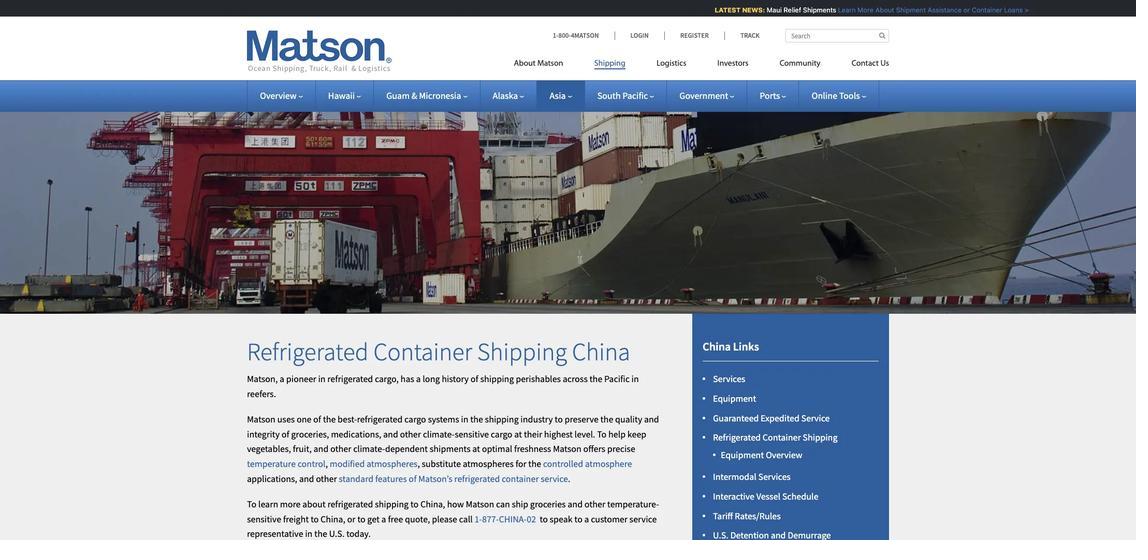 Task type: vqa. For each thing, say whether or not it's contained in the screenshot.
first roll- from right
no



Task type: locate. For each thing, give the bounding box(es) containing it.
refrigerated container shipping china
[[247, 336, 630, 367]]

matson
[[537, 60, 563, 68], [247, 413, 275, 425], [553, 443, 582, 455], [466, 498, 494, 510]]

freight
[[283, 513, 309, 525]]

ship
[[512, 498, 528, 510]]

1 horizontal spatial services
[[758, 471, 791, 483]]

1 vertical spatial 1-
[[475, 513, 482, 525]]

0 horizontal spatial china,
[[321, 513, 345, 525]]

2 vertical spatial shipping
[[375, 498, 409, 510]]

at left optimal
[[472, 443, 480, 455]]

other
[[400, 428, 421, 440], [330, 443, 351, 455], [316, 473, 337, 485], [585, 498, 606, 510]]

to left help
[[597, 428, 607, 440]]

south pacific link
[[597, 90, 654, 101]]

standard
[[339, 473, 373, 485]]

1 horizontal spatial ,
[[418, 458, 420, 470]]

groceries,
[[291, 428, 329, 440]]

and down control
[[299, 473, 314, 485]]

0 horizontal spatial sensitive
[[247, 513, 281, 525]]

refrigerated for refrigerated container shipping
[[713, 432, 761, 444]]

intermodal services
[[713, 471, 791, 483]]

temperature control link
[[247, 458, 326, 470]]

atmospheres down optimal
[[463, 458, 514, 470]]

0 vertical spatial or
[[957, 6, 964, 14]]

register
[[680, 31, 709, 40]]

other down control
[[316, 473, 337, 485]]

1 horizontal spatial to
[[597, 428, 607, 440]]

or inside to learn more about refrigerated shipping to china, how matson can ship groceries and other temperature- sensitive freight to china, or to get a free quote, please call
[[347, 513, 356, 525]]

in inside to speak to a customer service representative in the u.s. today.
[[305, 528, 313, 540]]

0 vertical spatial container
[[966, 6, 996, 14]]

the left the u.s.
[[314, 528, 327, 540]]

, down the dependent
[[418, 458, 420, 470]]

1-800-4matson link
[[553, 31, 614, 40]]

1 vertical spatial container
[[374, 336, 472, 367]]

0 vertical spatial service
[[541, 473, 568, 485]]

equipment up intermodal at the bottom right of page
[[721, 449, 764, 461]]

community link
[[764, 54, 836, 76]]

shipping up perishables in the left of the page
[[477, 336, 567, 367]]

1 horizontal spatial cargo
[[491, 428, 512, 440]]

the right for
[[528, 458, 541, 470]]

of right history
[[471, 373, 478, 385]]

sensitive up shipments
[[455, 428, 489, 440]]

0 horizontal spatial atmospheres
[[367, 458, 418, 470]]

offers
[[583, 443, 605, 455]]

shipping for the
[[485, 413, 519, 425]]

guam
[[386, 90, 410, 101]]

guaranteed
[[713, 412, 759, 424]]

help
[[608, 428, 626, 440]]

2 atmospheres from the left
[[463, 458, 514, 470]]

refrigerated down standard
[[327, 498, 373, 510]]

links
[[733, 339, 759, 354]]

0 horizontal spatial ,
[[326, 458, 328, 470]]

1 vertical spatial about
[[514, 60, 536, 68]]

china links
[[703, 339, 759, 354]]

a right has
[[416, 373, 421, 385]]

container for refrigerated container shipping
[[763, 432, 801, 444]]

refrigerated inside china links section
[[713, 432, 761, 444]]

china, up the u.s.
[[321, 513, 345, 525]]

1- left 4matson at the top of the page
[[553, 31, 558, 40]]

service
[[801, 412, 830, 424]]

overview inside china links section
[[766, 449, 802, 461]]

refrigerated up "medications,"
[[357, 413, 403, 425]]

groceries
[[530, 498, 566, 510]]

1 atmospheres from the left
[[367, 458, 418, 470]]

container for refrigerated container shipping china
[[374, 336, 472, 367]]

matson up integrity
[[247, 413, 275, 425]]

about right more
[[869, 6, 888, 14]]

pacific
[[623, 90, 648, 101], [604, 373, 630, 385]]

1 horizontal spatial at
[[514, 428, 522, 440]]

1 vertical spatial refrigerated
[[713, 432, 761, 444]]

0 horizontal spatial cargo
[[404, 413, 426, 425]]

interactive
[[713, 490, 755, 502]]

1 vertical spatial shipping
[[485, 413, 519, 425]]

investors link
[[702, 54, 764, 76]]

shipping left perishables in the left of the page
[[480, 373, 514, 385]]

shipping up south
[[594, 60, 626, 68]]

vessel
[[756, 490, 780, 502]]

overview link
[[260, 90, 303, 101]]

2 horizontal spatial shipping
[[803, 432, 838, 444]]

us
[[881, 60, 889, 68]]

more
[[852, 6, 868, 14]]

0 vertical spatial overview
[[260, 90, 297, 101]]

1 vertical spatial shipping
[[477, 336, 567, 367]]

shipping up optimal
[[485, 413, 519, 425]]

0 horizontal spatial container
[[374, 336, 472, 367]]

0 horizontal spatial services
[[713, 373, 745, 385]]

ports
[[760, 90, 780, 101]]

perishables
[[516, 373, 561, 385]]

matson containership manulani at terminal preparing to ship from china. image
[[0, 95, 1136, 314]]

in down freight
[[305, 528, 313, 540]]

and up the dependent
[[383, 428, 398, 440]]

a right get
[[381, 513, 386, 525]]

sensitive inside matson uses one of the best-refrigerated cargo systems in the shipping industry to preserve the quality and integrity of groceries, medications, and other climate-sensitive cargo at their highest level. to help keep vegetables, fruit, and other climate-dependent shipments at optimal freshness matson offers precise temperature control , modified atmospheres , substitute atmospheres for the controlled atmosphere applications, and other standard features of matson's refrigerated container service .
[[455, 428, 489, 440]]

how
[[447, 498, 464, 510]]

control
[[298, 458, 326, 470]]

the up help
[[600, 413, 613, 425]]

02
[[527, 513, 536, 525]]

register link
[[664, 31, 724, 40]]

equipment up guaranteed
[[713, 392, 756, 404]]

pacific right across
[[604, 373, 630, 385]]

in right systems
[[461, 413, 468, 425]]

1 horizontal spatial refrigerated
[[713, 432, 761, 444]]

2 vertical spatial shipping
[[803, 432, 838, 444]]

about up alaska link on the left of page
[[514, 60, 536, 68]]

2 , from the left
[[418, 458, 420, 470]]

the right across
[[590, 373, 602, 385]]

0 vertical spatial about
[[869, 6, 888, 14]]

china links section
[[679, 314, 902, 540]]

1 horizontal spatial atmospheres
[[463, 458, 514, 470]]

0 vertical spatial china,
[[420, 498, 445, 510]]

1 horizontal spatial china
[[703, 339, 731, 354]]

shipping inside matson, a pioneer in refrigerated cargo, has a long history of shipping perishables across the pacific in reefers.
[[480, 373, 514, 385]]

cargo up optimal
[[491, 428, 512, 440]]

1- right call
[[475, 513, 482, 525]]

0 vertical spatial refrigerated
[[247, 336, 369, 367]]

0 horizontal spatial climate-
[[353, 443, 385, 455]]

1 vertical spatial to
[[247, 498, 256, 510]]

container inside china links section
[[763, 432, 801, 444]]

top menu navigation
[[514, 54, 889, 76]]

quality
[[615, 413, 642, 425]]

matson inside to learn more about refrigerated shipping to china, how matson can ship groceries and other temperature- sensitive freight to china, or to get a free quote, please call
[[466, 498, 494, 510]]

to left learn
[[247, 498, 256, 510]]

tariff rates/rules link
[[713, 510, 781, 522]]

china left links
[[703, 339, 731, 354]]

sensitive down learn
[[247, 513, 281, 525]]

1 vertical spatial or
[[347, 513, 356, 525]]

container
[[966, 6, 996, 14], [374, 336, 472, 367], [763, 432, 801, 444]]

the left best-
[[323, 413, 336, 425]]

0 vertical spatial 1-
[[553, 31, 558, 40]]

shipping for of
[[480, 373, 514, 385]]

container
[[502, 473, 539, 485]]

services up "equipment" link in the right bottom of the page
[[713, 373, 745, 385]]

tariff rates/rules
[[713, 510, 781, 522]]

reefers.
[[247, 388, 276, 400]]

government
[[680, 90, 728, 101]]

or up today.
[[347, 513, 356, 525]]

1 horizontal spatial 1-
[[553, 31, 558, 40]]

guam & micronesia link
[[386, 90, 467, 101]]

other up 'customer'
[[585, 498, 606, 510]]

service down controlled
[[541, 473, 568, 485]]

shipping inside matson uses one of the best-refrigerated cargo systems in the shipping industry to preserve the quality and integrity of groceries, medications, and other climate-sensitive cargo at their highest level. to help keep vegetables, fruit, and other climate-dependent shipments at optimal freshness matson offers precise temperature control , modified atmospheres , substitute atmospheres for the controlled atmosphere applications, and other standard features of matson's refrigerated container service .
[[485, 413, 519, 425]]

container down expedited
[[763, 432, 801, 444]]

, left the modified
[[326, 458, 328, 470]]

equipment
[[713, 392, 756, 404], [721, 449, 764, 461]]

4matson
[[571, 31, 599, 40]]

0 vertical spatial at
[[514, 428, 522, 440]]

refrigerated container shipping link
[[713, 432, 838, 444]]

and up control
[[314, 443, 329, 455]]

0 vertical spatial shipping
[[480, 373, 514, 385]]

1 vertical spatial cargo
[[491, 428, 512, 440]]

china up across
[[572, 336, 630, 367]]

0 vertical spatial climate-
[[423, 428, 455, 440]]

0 horizontal spatial about
[[514, 60, 536, 68]]

logistics link
[[641, 54, 702, 76]]

0 horizontal spatial refrigerated
[[247, 336, 369, 367]]

service down temperature-
[[630, 513, 657, 525]]

refrigerated down guaranteed
[[713, 432, 761, 444]]

matson up the 877-
[[466, 498, 494, 510]]

0 horizontal spatial to
[[247, 498, 256, 510]]

,
[[326, 458, 328, 470], [418, 458, 420, 470]]

blue matson logo with ocean, shipping, truck, rail and logistics written beneath it. image
[[247, 31, 392, 73]]

about matson link
[[514, 54, 579, 76]]

None search field
[[786, 29, 889, 42]]

cargo
[[404, 413, 426, 425], [491, 428, 512, 440]]

to right speak
[[574, 513, 583, 525]]

micronesia
[[419, 90, 461, 101]]

0 horizontal spatial service
[[541, 473, 568, 485]]

and up speak
[[568, 498, 583, 510]]

container left loans
[[966, 6, 996, 14]]

community
[[780, 60, 821, 68]]

1 vertical spatial equipment
[[721, 449, 764, 461]]

1 horizontal spatial container
[[763, 432, 801, 444]]

modified atmospheres link
[[330, 458, 418, 470]]

0 vertical spatial to
[[597, 428, 607, 440]]

has
[[401, 373, 414, 385]]

climate- down systems
[[423, 428, 455, 440]]

to right "02"
[[540, 513, 548, 525]]

1 vertical spatial at
[[472, 443, 480, 455]]

1 vertical spatial china,
[[321, 513, 345, 525]]

contact
[[852, 60, 879, 68]]

medications,
[[331, 428, 381, 440]]

1 horizontal spatial or
[[957, 6, 964, 14]]

china, up 'please'
[[420, 498, 445, 510]]

china,
[[420, 498, 445, 510], [321, 513, 345, 525]]

cargo left systems
[[404, 413, 426, 425]]

0 vertical spatial shipping
[[594, 60, 626, 68]]

systems
[[428, 413, 459, 425]]

a left 'customer'
[[584, 513, 589, 525]]

a inside to learn more about refrigerated shipping to china, how matson can ship groceries and other temperature- sensitive freight to china, or to get a free quote, please call
[[381, 513, 386, 525]]

a inside to speak to a customer service representative in the u.s. today.
[[584, 513, 589, 525]]

the
[[590, 373, 602, 385], [323, 413, 336, 425], [470, 413, 483, 425], [600, 413, 613, 425], [528, 458, 541, 470], [314, 528, 327, 540]]

refrigerated up the pioneer at the bottom left
[[247, 336, 369, 367]]

the inside to speak to a customer service representative in the u.s. today.
[[314, 528, 327, 540]]

sensitive inside to learn more about refrigerated shipping to china, how matson can ship groceries and other temperature- sensitive freight to china, or to get a free quote, please call
[[247, 513, 281, 525]]

0 horizontal spatial shipping
[[477, 336, 567, 367]]

call
[[459, 513, 473, 525]]

services up the vessel
[[758, 471, 791, 483]]

2 vertical spatial container
[[763, 432, 801, 444]]

the inside matson, a pioneer in refrigerated cargo, has a long history of shipping perishables across the pacific in reefers.
[[590, 373, 602, 385]]

atmospheres up features
[[367, 458, 418, 470]]

controlled atmosphere link
[[543, 458, 632, 470]]

matson down 800-
[[537, 60, 563, 68]]

Search search field
[[786, 29, 889, 42]]

container up long
[[374, 336, 472, 367]]

shipping down service
[[803, 432, 838, 444]]

or right assistance
[[957, 6, 964, 14]]

1- for 800-
[[553, 31, 558, 40]]

0 horizontal spatial overview
[[260, 90, 297, 101]]

1 vertical spatial services
[[758, 471, 791, 483]]

atmospheres
[[367, 458, 418, 470], [463, 458, 514, 470]]

interactive vessel schedule link
[[713, 490, 819, 502]]

to up highest
[[555, 413, 563, 425]]

search image
[[879, 32, 886, 39]]

to down about
[[311, 513, 319, 525]]

1 horizontal spatial sensitive
[[455, 428, 489, 440]]

integrity
[[247, 428, 280, 440]]

at left 'their'
[[514, 428, 522, 440]]

to inside matson uses one of the best-refrigerated cargo systems in the shipping industry to preserve the quality and integrity of groceries, medications, and other climate-sensitive cargo at their highest level. to help keep vegetables, fruit, and other climate-dependent shipments at optimal freshness matson offers precise temperature control , modified atmospheres , substitute atmospheres for the controlled atmosphere applications, and other standard features of matson's refrigerated container service .
[[555, 413, 563, 425]]

1 horizontal spatial shipping
[[594, 60, 626, 68]]

please
[[432, 513, 457, 525]]

0 horizontal spatial 1-
[[475, 513, 482, 525]]

across
[[563, 373, 588, 385]]

in right the pioneer at the bottom left
[[318, 373, 326, 385]]

climate- up modified atmospheres link
[[353, 443, 385, 455]]

the right systems
[[470, 413, 483, 425]]

quote,
[[405, 513, 430, 525]]

1 vertical spatial sensitive
[[247, 513, 281, 525]]

1 vertical spatial climate-
[[353, 443, 385, 455]]

pacific right south
[[623, 90, 648, 101]]

0 vertical spatial cargo
[[404, 413, 426, 425]]

0 vertical spatial sensitive
[[455, 428, 489, 440]]

1 vertical spatial service
[[630, 513, 657, 525]]

0 vertical spatial equipment
[[713, 392, 756, 404]]

1 vertical spatial overview
[[766, 449, 802, 461]]

1 horizontal spatial overview
[[766, 449, 802, 461]]

shipping up free
[[375, 498, 409, 510]]

0 horizontal spatial or
[[347, 513, 356, 525]]

1 horizontal spatial service
[[630, 513, 657, 525]]

shipping inside china links section
[[803, 432, 838, 444]]

refrigerated left cargo,
[[327, 373, 373, 385]]

latest
[[709, 6, 735, 14]]

1 vertical spatial pacific
[[604, 373, 630, 385]]

1 horizontal spatial china,
[[420, 498, 445, 510]]

customer
[[591, 513, 628, 525]]

a
[[280, 373, 284, 385], [416, 373, 421, 385], [381, 513, 386, 525], [584, 513, 589, 525]]



Task type: describe. For each thing, give the bounding box(es) containing it.
in up quality
[[632, 373, 639, 385]]

1 horizontal spatial climate-
[[423, 428, 455, 440]]

get
[[367, 513, 380, 525]]

1- for 877-
[[475, 513, 482, 525]]

shipping link
[[579, 54, 641, 76]]

track
[[740, 31, 760, 40]]

of right one
[[313, 413, 321, 425]]

standard features of matson's refrigerated container service link
[[339, 473, 568, 485]]

latest news: maui relief shipments learn more about shipment assistance or container loans >
[[709, 6, 1023, 14]]

contact us link
[[836, 54, 889, 76]]

2 horizontal spatial container
[[966, 6, 996, 14]]

matson uses one of the best-refrigerated cargo systems in the shipping industry to preserve the quality and integrity of groceries, medications, and other climate-sensitive cargo at their highest level. to help keep vegetables, fruit, and other climate-dependent shipments at optimal freshness matson offers precise temperature control , modified atmospheres , substitute atmospheres for the controlled atmosphere applications, and other standard features of matson's refrigerated container service .
[[247, 413, 659, 485]]

south pacific
[[597, 90, 648, 101]]

intermodal services link
[[713, 471, 791, 483]]

keep
[[628, 428, 646, 440]]

shipping for refrigerated container shipping china
[[477, 336, 567, 367]]

their
[[524, 428, 542, 440]]

shipping inside top menu navigation
[[594, 60, 626, 68]]

one
[[297, 413, 311, 425]]

hawaii link
[[328, 90, 361, 101]]

applications,
[[247, 473, 297, 485]]

modified
[[330, 458, 365, 470]]

refrigerated container shipping
[[713, 432, 838, 444]]

to inside matson uses one of the best-refrigerated cargo systems in the shipping industry to preserve the quality and integrity of groceries, medications, and other climate-sensitive cargo at their highest level. to help keep vegetables, fruit, and other climate-dependent shipments at optimal freshness matson offers precise temperature control , modified atmospheres , substitute atmospheres for the controlled atmosphere applications, and other standard features of matson's refrigerated container service .
[[597, 428, 607, 440]]

industry
[[521, 413, 553, 425]]

service inside to speak to a customer service representative in the u.s. today.
[[630, 513, 657, 525]]

about
[[302, 498, 326, 510]]

tools
[[839, 90, 860, 101]]

contact us
[[852, 60, 889, 68]]

about inside top menu navigation
[[514, 60, 536, 68]]

0 vertical spatial services
[[713, 373, 745, 385]]

temperature-
[[607, 498, 659, 510]]

fruit,
[[293, 443, 312, 455]]

china inside section
[[703, 339, 731, 354]]

freshness
[[514, 443, 551, 455]]

in inside matson uses one of the best-refrigerated cargo systems in the shipping industry to preserve the quality and integrity of groceries, medications, and other climate-sensitive cargo at their highest level. to help keep vegetables, fruit, and other climate-dependent shipments at optimal freshness matson offers precise temperature control , modified atmospheres , substitute atmospheres for the controlled atmosphere applications, and other standard features of matson's refrigerated container service .
[[461, 413, 468, 425]]

free
[[388, 513, 403, 525]]

investors
[[717, 60, 749, 68]]

track link
[[724, 31, 760, 40]]

shipment
[[890, 6, 920, 14]]

refrigerated inside matson, a pioneer in refrigerated cargo, has a long history of shipping perishables across the pacific in reefers.
[[327, 373, 373, 385]]

guam & micronesia
[[386, 90, 461, 101]]

shipping for refrigerated container shipping
[[803, 432, 838, 444]]

equipment overview link
[[721, 449, 802, 461]]

government link
[[680, 90, 734, 101]]

and inside to learn more about refrigerated shipping to china, how matson can ship groceries and other temperature- sensitive freight to china, or to get a free quote, please call
[[568, 498, 583, 510]]

long
[[423, 373, 440, 385]]

>
[[1019, 6, 1023, 14]]

equipment for "equipment" link in the right bottom of the page
[[713, 392, 756, 404]]

expedited
[[761, 412, 800, 424]]

controlled
[[543, 458, 583, 470]]

substitute
[[422, 458, 461, 470]]

relief
[[778, 6, 795, 14]]

loans
[[998, 6, 1017, 14]]

features
[[375, 473, 407, 485]]

online tools
[[812, 90, 860, 101]]

login link
[[614, 31, 664, 40]]

shipping inside to learn more about refrigerated shipping to china, how matson can ship groceries and other temperature- sensitive freight to china, or to get a free quote, please call
[[375, 498, 409, 510]]

online
[[812, 90, 837, 101]]

asia link
[[550, 90, 572, 101]]

0 horizontal spatial china
[[572, 336, 630, 367]]

service inside matson uses one of the best-refrigerated cargo systems in the shipping industry to preserve the quality and integrity of groceries, medications, and other climate-sensitive cargo at their highest level. to help keep vegetables, fruit, and other climate-dependent shipments at optimal freshness matson offers precise temperature control , modified atmospheres , substitute atmospheres for the controlled atmosphere applications, and other standard features of matson's refrigerated container service .
[[541, 473, 568, 485]]

more
[[280, 498, 301, 510]]

to learn more about refrigerated shipping to china, how matson can ship groceries and other temperature- sensitive freight to china, or to get a free quote, please call
[[247, 498, 659, 525]]

precise
[[607, 443, 635, 455]]

learn
[[258, 498, 278, 510]]

optimal
[[482, 443, 512, 455]]

1 , from the left
[[326, 458, 328, 470]]

to inside to learn more about refrigerated shipping to china, how matson can ship groceries and other temperature- sensitive freight to china, or to get a free quote, please call
[[247, 498, 256, 510]]

matson up controlled
[[553, 443, 582, 455]]

speak
[[550, 513, 573, 525]]

logistics
[[657, 60, 686, 68]]

matson inside top menu navigation
[[537, 60, 563, 68]]

shipments
[[430, 443, 471, 455]]

0 horizontal spatial at
[[472, 443, 480, 455]]

history
[[442, 373, 469, 385]]

and up the 'keep'
[[644, 413, 659, 425]]

u.s.
[[329, 528, 345, 540]]

equipment link
[[713, 392, 756, 404]]

other inside to learn more about refrigerated shipping to china, how matson can ship groceries and other temperature- sensitive freight to china, or to get a free quote, please call
[[585, 498, 606, 510]]

refrigerated inside to learn more about refrigerated shipping to china, how matson can ship groceries and other temperature- sensitive freight to china, or to get a free quote, please call
[[327, 498, 373, 510]]

refrigerated up how
[[454, 473, 500, 485]]

dependent
[[385, 443, 428, 455]]

rates/rules
[[735, 510, 781, 522]]

a left the pioneer at the bottom left
[[280, 373, 284, 385]]

to up quote,
[[411, 498, 419, 510]]

equipment for equipment overview
[[721, 449, 764, 461]]

to left get
[[357, 513, 365, 525]]

other up the modified
[[330, 443, 351, 455]]

of inside matson, a pioneer in refrigerated cargo, has a long history of shipping perishables across the pacific in reefers.
[[471, 373, 478, 385]]

of down uses
[[282, 428, 289, 440]]

pacific inside matson, a pioneer in refrigerated cargo, has a long history of shipping perishables across the pacific in reefers.
[[604, 373, 630, 385]]

equipment overview
[[721, 449, 802, 461]]

assistance
[[922, 6, 956, 14]]

asia
[[550, 90, 566, 101]]

matson,
[[247, 373, 278, 385]]

800-
[[558, 31, 571, 40]]

matson, a pioneer in refrigerated cargo, has a long history of shipping perishables across the pacific in reefers.
[[247, 373, 639, 400]]

highest
[[544, 428, 573, 440]]

1-877-china-02
[[475, 513, 538, 525]]

guaranteed expedited service
[[713, 412, 830, 424]]

temperature
[[247, 458, 296, 470]]

1-877-china-02 link
[[475, 513, 538, 525]]

1 horizontal spatial about
[[869, 6, 888, 14]]

today.
[[346, 528, 371, 540]]

other up the dependent
[[400, 428, 421, 440]]

learn more about shipment assistance or container loans > link
[[832, 6, 1023, 14]]

representative
[[247, 528, 303, 540]]

refrigerated for refrigerated container shipping china
[[247, 336, 369, 367]]

login
[[630, 31, 649, 40]]

ports link
[[760, 90, 786, 101]]

of right features
[[409, 473, 417, 485]]

1-800-4matson
[[553, 31, 599, 40]]

0 vertical spatial pacific
[[623, 90, 648, 101]]

can
[[496, 498, 510, 510]]

for
[[516, 458, 527, 470]]

877-
[[482, 513, 499, 525]]



